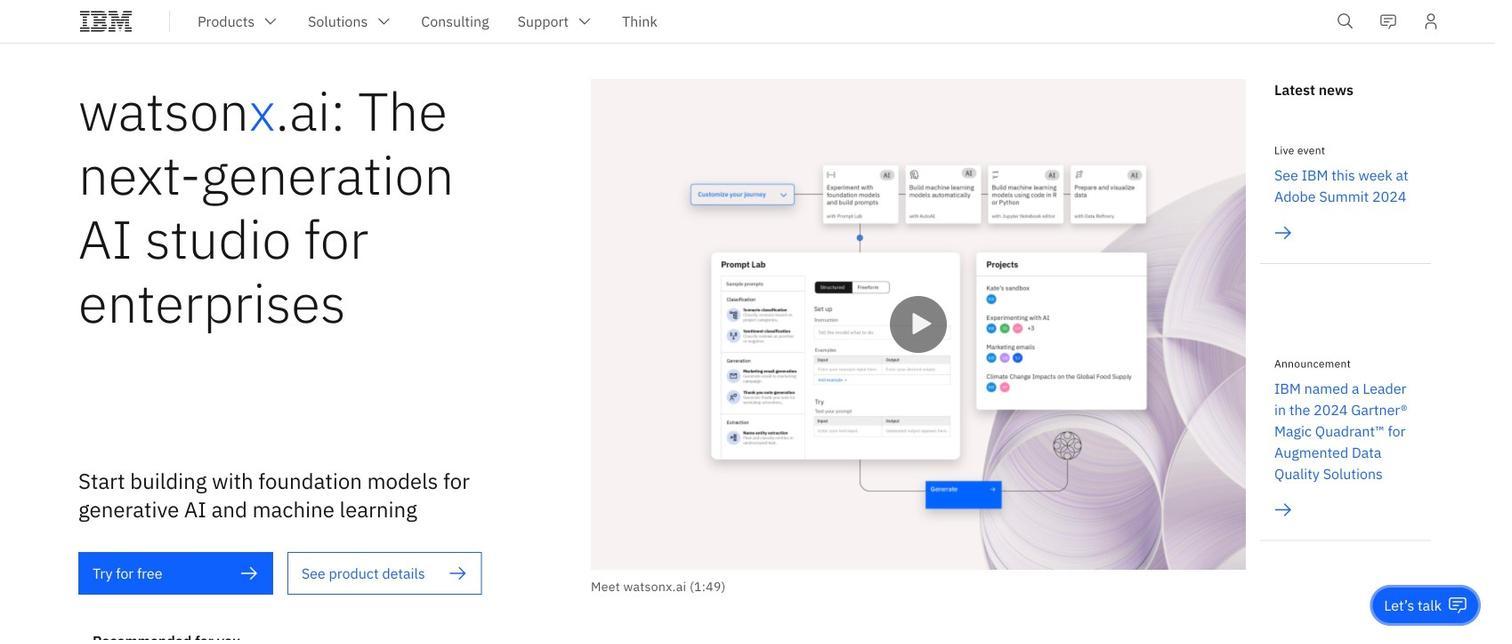 Task type: locate. For each thing, give the bounding box(es) containing it.
let's talk element
[[1385, 596, 1442, 616]]



